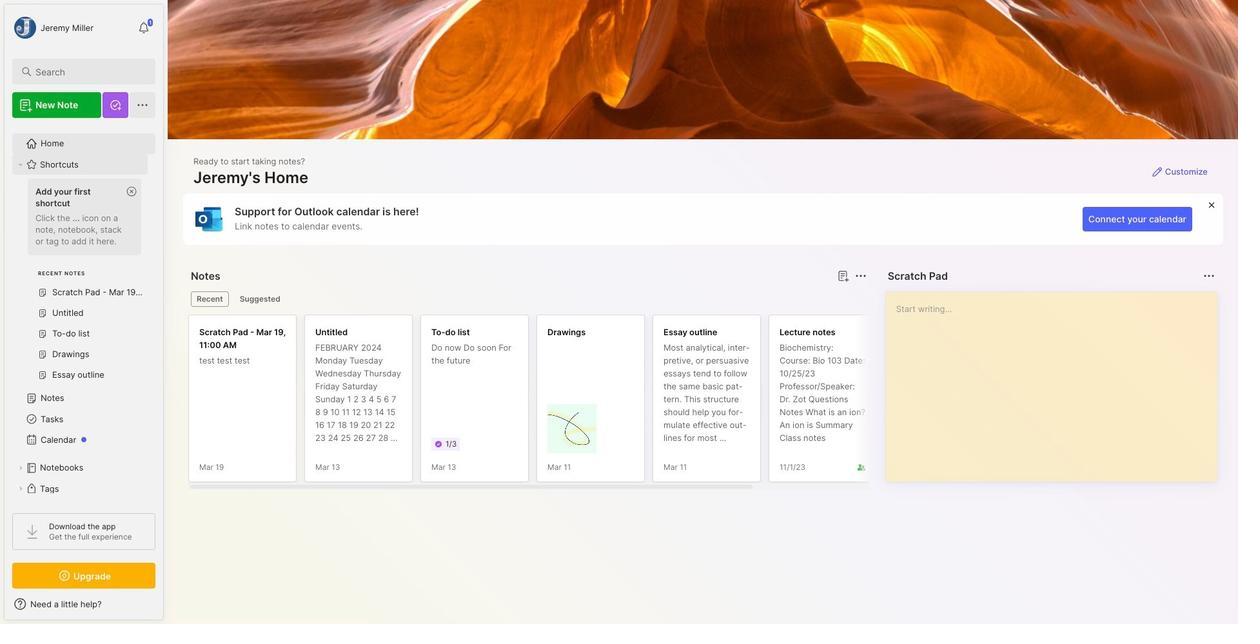 Task type: locate. For each thing, give the bounding box(es) containing it.
none search field inside main element
[[35, 64, 144, 79]]

None search field
[[35, 64, 144, 79]]

1 horizontal spatial tab
[[234, 292, 286, 307]]

tab
[[191, 292, 229, 307], [234, 292, 286, 307]]

group
[[12, 175, 148, 394]]

0 horizontal spatial more actions field
[[852, 267, 870, 285]]

row group
[[188, 315, 1002, 490]]

tree inside main element
[[5, 126, 163, 549]]

click to collapse image
[[163, 601, 173, 616]]

0 horizontal spatial tab
[[191, 292, 229, 307]]

More actions field
[[852, 267, 870, 285], [1201, 267, 1219, 285]]

tree
[[5, 126, 163, 549]]

Search text field
[[35, 66, 144, 78]]

WHAT'S NEW field
[[5, 594, 163, 615]]

tab list
[[191, 292, 865, 307]]

thumbnail image
[[548, 405, 597, 454]]

1 horizontal spatial more actions field
[[1201, 267, 1219, 285]]

more actions image
[[854, 268, 869, 284]]

expand tags image
[[17, 485, 25, 493]]



Task type: describe. For each thing, give the bounding box(es) containing it.
1 more actions field from the left
[[852, 267, 870, 285]]

Account field
[[12, 15, 94, 41]]

2 tab from the left
[[234, 292, 286, 307]]

main element
[[0, 0, 168, 625]]

1 tab from the left
[[191, 292, 229, 307]]

2 more actions field from the left
[[1201, 267, 1219, 285]]

Start writing… text field
[[897, 292, 1218, 472]]

group inside main element
[[12, 175, 148, 394]]

expand notebooks image
[[17, 465, 25, 472]]

more actions image
[[1202, 268, 1218, 284]]



Task type: vqa. For each thing, say whether or not it's contained in the screenshot.
More actions image
yes



